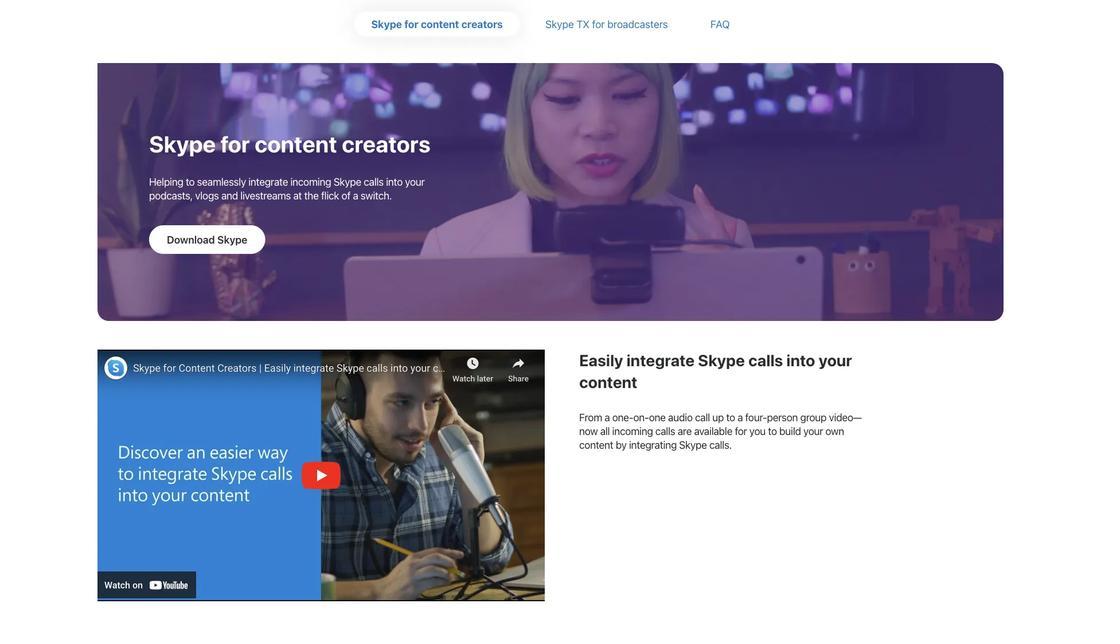 Task type: vqa. For each thing, say whether or not it's contained in the screenshot.
up
yes



Task type: describe. For each thing, give the bounding box(es) containing it.
incoming inside helping to seamlessly integrate incoming skype calls into your podcasts, vlogs and livestreams at the flick of a switch.
[[291, 176, 331, 188]]

by
[[616, 439, 627, 451]]

skype tx for broadcasters
[[546, 18, 668, 30]]

integrating
[[629, 439, 677, 451]]

content inside easily integrate skype calls into your content
[[580, 373, 638, 392]]

1 horizontal spatial a
[[605, 411, 610, 424]]

easily
[[580, 351, 624, 370]]

download
[[167, 234, 215, 246]]

and
[[221, 189, 238, 202]]

incoming inside "from a one-on-one audio call up to a four-person group video— now all incoming calls are available for you to build your own content by integrating skype calls."
[[613, 425, 653, 438]]

call
[[695, 411, 710, 424]]

from
[[580, 411, 603, 424]]

to inside helping to seamlessly integrate incoming skype calls into your podcasts, vlogs and livestreams at the flick of a switch.
[[186, 176, 195, 188]]

skype for content creators link
[[371, 18, 503, 30]]

seamlessly
[[197, 176, 246, 188]]

the
[[304, 189, 319, 202]]

content inside "from a one-on-one audio call up to a four-person group video— now all incoming calls are available for you to build your own content by integrating skype calls."
[[580, 439, 614, 451]]

build
[[780, 425, 801, 438]]

available
[[695, 425, 733, 438]]

four-
[[746, 411, 767, 424]]

faq link
[[711, 18, 730, 30]]

you
[[750, 425, 766, 438]]

group
[[801, 411, 827, 424]]

tx
[[577, 18, 590, 30]]

download skype link
[[149, 226, 265, 254]]

own
[[826, 425, 845, 438]]

one-
[[613, 411, 634, 424]]

calls inside "from a one-on-one audio call up to a four-person group video— now all incoming calls are available for you to build your own content by integrating skype calls."
[[656, 425, 676, 438]]

0 vertical spatial skype for content creators
[[371, 18, 503, 30]]

livestreams
[[241, 189, 291, 202]]

are
[[678, 425, 692, 438]]

1 horizontal spatial to
[[727, 411, 736, 424]]

vlogs
[[195, 189, 219, 202]]

skype inside helping to seamlessly integrate incoming skype calls into your podcasts, vlogs and livestreams at the flick of a switch.
[[334, 176, 362, 188]]

into inside helping to seamlessly integrate incoming skype calls into your podcasts, vlogs and livestreams at the flick of a switch.
[[386, 176, 403, 188]]

at
[[293, 189, 302, 202]]

1 vertical spatial creators
[[342, 131, 431, 158]]

calls inside helping to seamlessly integrate incoming skype calls into your podcasts, vlogs and livestreams at the flick of a switch.
[[364, 176, 384, 188]]

audio
[[669, 411, 693, 424]]

calls inside easily integrate skype calls into your content
[[749, 351, 784, 370]]



Task type: locate. For each thing, give the bounding box(es) containing it.
flick
[[321, 189, 339, 202]]

content
[[421, 18, 459, 30], [255, 131, 337, 158], [580, 373, 638, 392], [580, 439, 614, 451]]

2 horizontal spatial to
[[769, 425, 777, 438]]

faq
[[711, 18, 730, 30]]

on-
[[634, 411, 649, 424]]

1 vertical spatial integrate
[[627, 351, 695, 370]]

a
[[353, 189, 358, 202], [605, 411, 610, 424], [738, 411, 743, 424]]

1 vertical spatial your
[[819, 351, 853, 370]]

1 horizontal spatial into
[[787, 351, 816, 370]]

now
[[580, 425, 598, 438]]

calls
[[364, 176, 384, 188], [749, 351, 784, 370], [656, 425, 676, 438]]

into inside easily integrate skype calls into your content
[[787, 351, 816, 370]]

0 horizontal spatial into
[[386, 176, 403, 188]]

0 horizontal spatial to
[[186, 176, 195, 188]]

2 horizontal spatial calls
[[749, 351, 784, 370]]

switch.
[[361, 189, 392, 202]]

skype inside "from a one-on-one audio call up to a four-person group video— now all incoming calls are available for you to build your own content by integrating skype calls."
[[680, 439, 707, 451]]

calls.
[[710, 439, 732, 451]]

your
[[405, 176, 425, 188], [819, 351, 853, 370], [804, 425, 824, 438]]

for
[[405, 18, 419, 30], [593, 18, 605, 30], [221, 131, 250, 158], [735, 425, 747, 438]]

1 vertical spatial to
[[727, 411, 736, 424]]

integrate inside helping to seamlessly integrate incoming skype calls into your podcasts, vlogs and livestreams at the flick of a switch.
[[249, 176, 288, 188]]

1 vertical spatial calls
[[749, 351, 784, 370]]

skype tx for broadcasters link
[[546, 18, 668, 30]]

for inside "from a one-on-one audio call up to a four-person group video— now all incoming calls are available for you to build your own content by integrating skype calls."
[[735, 425, 747, 438]]

2 vertical spatial to
[[769, 425, 777, 438]]

integrate up livestreams
[[249, 176, 288, 188]]

your inside easily integrate skype calls into your content
[[819, 351, 853, 370]]

skype inside easily integrate skype calls into your content
[[698, 351, 745, 370]]

0 vertical spatial into
[[386, 176, 403, 188]]

2 vertical spatial your
[[804, 425, 824, 438]]

integrate up 'one'
[[627, 351, 695, 370]]

0 horizontal spatial calls
[[364, 176, 384, 188]]

0 vertical spatial your
[[405, 176, 425, 188]]

a up all at right bottom
[[605, 411, 610, 424]]

0 vertical spatial integrate
[[249, 176, 288, 188]]

creators
[[462, 18, 503, 30], [342, 131, 431, 158]]

skype inside download skype link
[[217, 234, 248, 246]]

from a one-on-one audio call up to a four-person group video— now all incoming calls are available for you to build your own content by integrating skype calls.
[[580, 411, 862, 451]]

broadcasters
[[608, 18, 668, 30]]

0 vertical spatial incoming
[[291, 176, 331, 188]]

skype
[[371, 18, 402, 30], [546, 18, 574, 30], [149, 131, 216, 158], [334, 176, 362, 188], [217, 234, 248, 246], [698, 351, 745, 370], [680, 439, 707, 451]]

integrate
[[249, 176, 288, 188], [627, 351, 695, 370]]

incoming
[[291, 176, 331, 188], [613, 425, 653, 438]]

a right of
[[353, 189, 358, 202]]

1 vertical spatial skype for content creators
[[149, 131, 431, 158]]

podcasts,
[[149, 189, 193, 202]]

skype for content creators
[[371, 18, 503, 30], [149, 131, 431, 158]]

0 horizontal spatial incoming
[[291, 176, 331, 188]]

skype for content creators main content
[[0, 0, 1102, 620]]

your inside "from a one-on-one audio call up to a four-person group video— now all incoming calls are available for you to build your own content by integrating skype calls."
[[804, 425, 824, 438]]

easily integrate skype calls into your content
[[580, 351, 853, 392]]

all
[[601, 425, 610, 438]]

to right you
[[769, 425, 777, 438]]

1 horizontal spatial integrate
[[627, 351, 695, 370]]

incoming down on-
[[613, 425, 653, 438]]

to up podcasts,
[[186, 176, 195, 188]]

0 vertical spatial creators
[[462, 18, 503, 30]]

0 horizontal spatial creators
[[342, 131, 431, 158]]

up
[[713, 411, 724, 424]]

0 vertical spatial calls
[[364, 176, 384, 188]]

2 horizontal spatial a
[[738, 411, 743, 424]]

download skype
[[167, 234, 248, 246]]

person
[[767, 411, 798, 424]]

incoming up the
[[291, 176, 331, 188]]

1 vertical spatial incoming
[[613, 425, 653, 438]]

helping to seamlessly integrate incoming skype calls into your podcasts, vlogs and livestreams at the flick of a switch.
[[149, 176, 425, 202]]

a inside helping to seamlessly integrate incoming skype calls into your podcasts, vlogs and livestreams at the flick of a switch.
[[353, 189, 358, 202]]

1 horizontal spatial incoming
[[613, 425, 653, 438]]

to
[[186, 176, 195, 188], [727, 411, 736, 424], [769, 425, 777, 438]]

a left four-
[[738, 411, 743, 424]]

to right the up
[[727, 411, 736, 424]]

1 vertical spatial into
[[787, 351, 816, 370]]

2 vertical spatial calls
[[656, 425, 676, 438]]

video—
[[829, 411, 862, 424]]

integrate inside easily integrate skype calls into your content
[[627, 351, 695, 370]]

of
[[342, 189, 351, 202]]

one
[[649, 411, 666, 424]]

0 horizontal spatial a
[[353, 189, 358, 202]]

1 horizontal spatial creators
[[462, 18, 503, 30]]

0 vertical spatial to
[[186, 176, 195, 188]]

0 horizontal spatial integrate
[[249, 176, 288, 188]]

helping
[[149, 176, 183, 188]]

into
[[386, 176, 403, 188], [787, 351, 816, 370]]

your inside helping to seamlessly integrate incoming skype calls into your podcasts, vlogs and livestreams at the flick of a switch.
[[405, 176, 425, 188]]

1 horizontal spatial calls
[[656, 425, 676, 438]]



